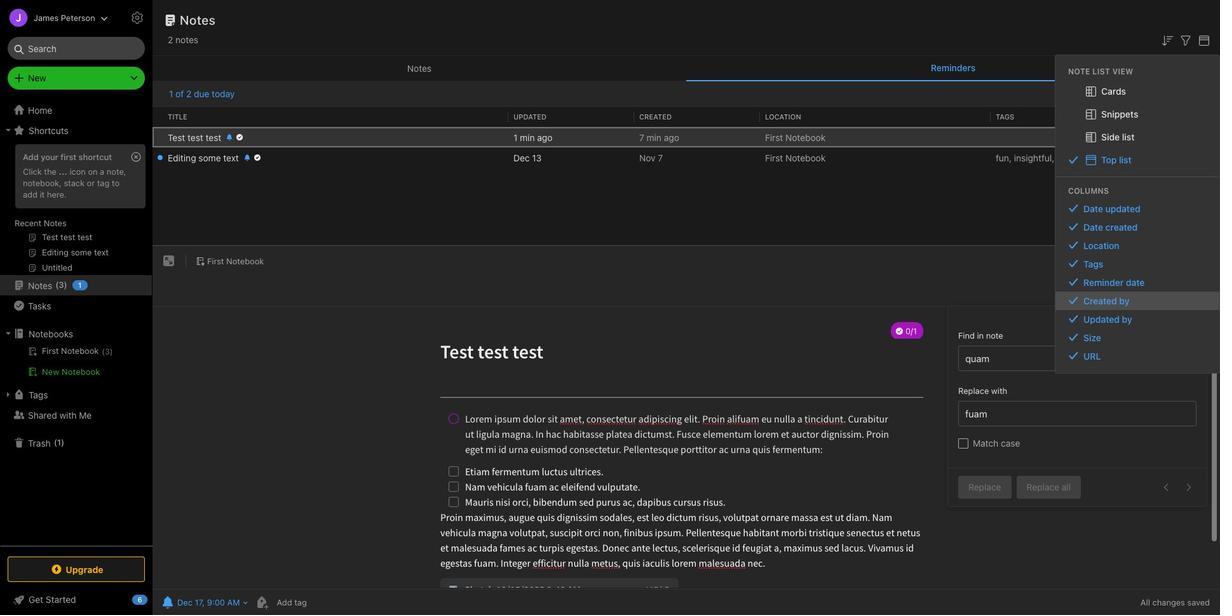 Task type: describe. For each thing, give the bounding box(es) containing it.
) for notes
[[64, 280, 67, 290]]

add
[[23, 152, 39, 162]]

replace for replace
[[969, 482, 1002, 493]]

stack
[[64, 178, 85, 188]]

...
[[59, 167, 67, 177]]

updated for updated by
[[1084, 314, 1120, 325]]

fun, insightful, interesting
[[996, 152, 1101, 163]]

updated by link
[[1056, 310, 1220, 329]]

3 inside notes ( 3 )
[[59, 280, 64, 290]]

shared
[[28, 410, 57, 421]]

first notebook inside button
[[207, 256, 264, 266]]

url link
[[1056, 347, 1220, 366]]

( for notes
[[55, 280, 59, 290]]

expand tags image
[[3, 390, 13, 400]]

snippets
[[1102, 109, 1139, 119]]

Help and Learning task checklist field
[[0, 590, 153, 610]]

first notebook button
[[191, 253, 269, 270]]

dec for dec 13
[[514, 152, 530, 163]]

am
[[227, 598, 240, 608]]

min for 1
[[520, 132, 535, 143]]

1 for 1
[[78, 281, 82, 289]]

Replace with text field
[[965, 402, 1192, 426]]

1 of 2 due today
[[169, 88, 235, 99]]

editing
[[168, 152, 196, 163]]

side list
[[1102, 131, 1135, 142]]

) for trash
[[61, 438, 64, 448]]

test test test
[[168, 132, 221, 143]]

with for replace
[[992, 386, 1008, 396]]

created
[[1106, 222, 1138, 233]]

shortcuts button
[[0, 120, 152, 141]]

Search text field
[[17, 37, 136, 60]]

updated by
[[1084, 314, 1133, 325]]

upgrade
[[66, 564, 103, 575]]

tags link
[[1056, 255, 1220, 273]]

james
[[34, 12, 59, 23]]

first inside button
[[207, 256, 224, 266]]

cell for editing some text
[[153, 148, 163, 168]]

created by menu item
[[1056, 292, 1220, 310]]

get
[[29, 595, 43, 605]]

9:00
[[207, 598, 225, 608]]

tree containing home
[[0, 100, 153, 546]]

6
[[138, 596, 142, 604]]

find in note
[[959, 331, 1004, 341]]

shared with me link
[[0, 405, 152, 425]]

Find in note text field
[[965, 347, 1154, 371]]

( inside 'new notebook' "group"
[[102, 347, 105, 357]]

12 for 7 min ago
[[1216, 132, 1221, 143]]

dec 17, 9:00 am
[[177, 598, 240, 608]]

Add filters field
[[1179, 32, 1194, 48]]

saved
[[1188, 598, 1211, 608]]

updated for updated
[[514, 112, 547, 121]]

test
[[168, 132, 185, 143]]

replace with
[[959, 386, 1008, 396]]

1 for 1 min ago
[[514, 132, 518, 143]]

shared with me
[[28, 410, 92, 421]]

today
[[212, 88, 235, 99]]

new notebook button
[[0, 364, 152, 380]]

notes
[[176, 34, 198, 45]]

1 for 1 of 2 due today
[[169, 88, 173, 99]]

updated
[[1106, 203, 1141, 214]]

me
[[79, 410, 92, 421]]

note
[[1069, 67, 1091, 76]]

snippets link
[[1056, 103, 1220, 126]]

notebook inside 'button'
[[62, 367, 100, 377]]

top
[[1102, 154, 1118, 165]]

click to collapse image
[[148, 592, 157, 607]]

reminder date
[[1084, 277, 1145, 288]]

date updated link
[[1056, 200, 1220, 218]]

12 for nov 7
[[1216, 152, 1221, 163]]

notebook,
[[23, 178, 62, 188]]

view
[[1113, 67, 1134, 76]]

note,
[[107, 167, 126, 177]]

ago for 7 min ago
[[664, 132, 680, 143]]

click
[[23, 167, 42, 177]]

url
[[1084, 351, 1102, 362]]

notebooks
[[29, 328, 73, 339]]

only you
[[1100, 256, 1134, 266]]

notebook inside button
[[226, 256, 264, 266]]

reminders button
[[687, 56, 1221, 81]]

replace button
[[959, 476, 1012, 499]]

replace all
[[1027, 482, 1072, 493]]

Sort options field
[[1161, 32, 1176, 48]]

by for created by
[[1120, 296, 1130, 306]]

new notebook group
[[0, 344, 152, 385]]

1 inside the trash ( 1 )
[[57, 438, 61, 448]]

min for 7
[[647, 132, 662, 143]]

on
[[88, 167, 98, 177]]

notes ( 3 )
[[28, 280, 67, 291]]

add
[[23, 189, 37, 200]]

side list link
[[1056, 126, 1220, 149]]

( 3 )
[[102, 347, 113, 357]]

home link
[[0, 100, 153, 120]]

list for top list
[[1120, 154, 1132, 165]]

7 min ago
[[640, 132, 680, 143]]

note window element
[[153, 246, 1221, 616]]

your
[[41, 152, 58, 162]]

created by link
[[1056, 292, 1220, 310]]

add filters image
[[1179, 33, 1194, 48]]

cell for test test test
[[153, 127, 163, 148]]

shortcut
[[79, 152, 112, 162]]

james peterson
[[34, 12, 95, 23]]

columns
[[1069, 186, 1110, 196]]

reminders
[[931, 62, 976, 73]]

with for shared
[[59, 410, 77, 421]]

Note Editor text field
[[153, 307, 1221, 589]]

new for new notebook
[[42, 367, 59, 377]]

date created
[[1084, 222, 1138, 233]]

list
[[1093, 67, 1111, 76]]

dropdown list menu containing date updated
[[1056, 200, 1220, 366]]

due
[[194, 88, 209, 99]]

nov
[[640, 152, 656, 163]]

group inside tree
[[0, 141, 152, 280]]

note list view
[[1069, 67, 1134, 76]]

a
[[100, 167, 104, 177]]

editing some text
[[168, 152, 239, 163]]

replace all button
[[1017, 476, 1082, 499]]

notes inside button
[[408, 63, 432, 73]]

some
[[199, 152, 221, 163]]

dec 17, 9:00 am button
[[159, 594, 241, 612]]

tasks
[[28, 300, 51, 311]]

date for date created
[[1084, 222, 1104, 233]]

View options field
[[1194, 32, 1213, 48]]

started
[[46, 595, 76, 605]]



Task type: locate. For each thing, give the bounding box(es) containing it.
notebooks link
[[0, 324, 152, 344]]

2 right of
[[186, 88, 192, 99]]

3 inside 'new notebook' "group"
[[105, 347, 110, 357]]

notebook
[[786, 132, 826, 143], [786, 152, 826, 163], [226, 256, 264, 266], [62, 367, 100, 377]]

Account field
[[0, 5, 108, 31]]

click the ...
[[23, 167, 67, 177]]

) right trash
[[61, 438, 64, 448]]

list right top
[[1120, 154, 1132, 165]]

2 vertical spatial first notebook
[[207, 256, 264, 266]]

2 horizontal spatial tags
[[1084, 259, 1104, 269]]

0 horizontal spatial updated
[[514, 112, 547, 121]]

size
[[1084, 332, 1102, 343]]

case
[[1002, 438, 1021, 449]]

1 horizontal spatial updated
[[1084, 314, 1120, 325]]

2 ago from the left
[[664, 132, 680, 143]]

settings image
[[130, 10, 145, 25]]

created down the reminder
[[1084, 296, 1118, 306]]

( down notebooks link
[[102, 347, 105, 357]]

1 vertical spatial first notebook
[[766, 152, 826, 163]]

cell left "editing"
[[153, 148, 163, 168]]

min
[[520, 132, 535, 143], [647, 132, 662, 143]]

) inside the trash ( 1 )
[[61, 438, 64, 448]]

13
[[532, 152, 542, 163]]

1 vertical spatial first
[[766, 152, 784, 163]]

get started
[[29, 595, 76, 605]]

location link
[[1056, 236, 1220, 255]]

test up some
[[206, 132, 221, 143]]

shortcuts
[[29, 125, 69, 136]]

dec left the 17,
[[177, 598, 193, 608]]

3 up tasks button
[[59, 280, 64, 290]]

1 test from the left
[[188, 132, 203, 143]]

first for nov 7
[[766, 152, 784, 163]]

list inside 'link'
[[1123, 131, 1135, 142]]

group containing add your first shortcut
[[0, 141, 152, 280]]

)
[[64, 280, 67, 290], [110, 347, 113, 357], [61, 438, 64, 448]]

trash
[[28, 438, 51, 449]]

ago for 1 min ago
[[538, 132, 553, 143]]

2 min from the left
[[647, 132, 662, 143]]

dec inside popup button
[[177, 598, 193, 608]]

icon on a note, notebook, stack or tag to add it here.
[[23, 167, 126, 200]]

new inside popup button
[[28, 72, 46, 83]]

by down reminder date in the top right of the page
[[1120, 296, 1130, 306]]

tasks button
[[0, 296, 152, 316]]

1 horizontal spatial location
[[1084, 240, 1120, 251]]

) inside 'new notebook' "group"
[[110, 347, 113, 357]]

replace for replace all
[[1027, 482, 1060, 493]]

cell
[[153, 127, 163, 148], [153, 148, 163, 168]]

1 date from the top
[[1084, 203, 1104, 214]]

interesting
[[1058, 152, 1101, 163]]

1 ago from the left
[[538, 132, 553, 143]]

1 vertical spatial )
[[110, 347, 113, 357]]

1 horizontal spatial min
[[647, 132, 662, 143]]

trash ( 1 )
[[28, 438, 64, 449]]

replace up the match case option
[[959, 386, 990, 396]]

) down notebooks link
[[110, 347, 113, 357]]

0 vertical spatial 2
[[168, 34, 173, 45]]

tab list
[[153, 56, 1221, 81]]

created by
[[1084, 296, 1130, 306]]

first notebook for nov 7
[[766, 152, 826, 163]]

notes inside notes ( 3 )
[[28, 280, 52, 291]]

7 right nov
[[658, 152, 663, 163]]

2 vertical spatial )
[[61, 438, 64, 448]]

1 left of
[[169, 88, 173, 99]]

0 horizontal spatial 3
[[59, 280, 64, 290]]

12
[[1216, 132, 1221, 143], [1216, 152, 1221, 163]]

0 vertical spatial )
[[64, 280, 67, 290]]

None search field
[[17, 37, 136, 60]]

notes button
[[153, 56, 687, 81]]

insightful,
[[1015, 152, 1055, 163]]

1 min from the left
[[520, 132, 535, 143]]

new notebook
[[42, 367, 100, 377]]

group
[[0, 141, 152, 280]]

1 up tasks button
[[78, 281, 82, 289]]

1 up 'dec 13'
[[514, 132, 518, 143]]

1 vertical spatial date
[[1084, 222, 1104, 233]]

date down columns
[[1084, 203, 1104, 214]]

date for date updated
[[1084, 203, 1104, 214]]

Add tag field
[[276, 597, 371, 609]]

tab list containing reminders
[[153, 56, 1221, 81]]

0 horizontal spatial tags
[[29, 389, 48, 400]]

1 vertical spatial updated
[[1084, 314, 1120, 325]]

updated down created by in the right top of the page
[[1084, 314, 1120, 325]]

tag
[[97, 178, 110, 188]]

upgrade button
[[8, 557, 145, 582]]

Match case checkbox
[[959, 439, 969, 449]]

created for created by
[[1084, 296, 1118, 306]]

tree
[[0, 100, 153, 546]]

cards
[[1102, 86, 1127, 97]]

or
[[87, 178, 95, 188]]

home
[[28, 105, 52, 115]]

new up 'home'
[[28, 72, 46, 83]]

0 vertical spatial by
[[1120, 296, 1130, 306]]

1 vertical spatial tags
[[1084, 259, 1104, 269]]

fun,
[[996, 152, 1012, 163]]

dropdown list menu
[[1056, 80, 1220, 172], [1056, 200, 1220, 366]]

0 vertical spatial location
[[766, 112, 802, 121]]

1 vertical spatial location
[[1084, 240, 1120, 251]]

1 vertical spatial 2
[[186, 88, 192, 99]]

by for updated by
[[1123, 314, 1133, 325]]

0 vertical spatial new
[[28, 72, 46, 83]]

reminder
[[1084, 277, 1124, 288]]

0 horizontal spatial min
[[520, 132, 535, 143]]

in
[[978, 331, 984, 341]]

0 vertical spatial (
[[55, 280, 59, 290]]

1 vertical spatial by
[[1123, 314, 1133, 325]]

1 vertical spatial list
[[1120, 154, 1132, 165]]

1 cell from the top
[[153, 127, 163, 148]]

updated
[[514, 112, 547, 121], [1084, 314, 1120, 325]]

min up 'dec 13'
[[520, 132, 535, 143]]

row group
[[153, 127, 1221, 168]]

1 horizontal spatial ago
[[664, 132, 680, 143]]

2 vertical spatial first
[[207, 256, 224, 266]]

( inside notes ( 3 )
[[55, 280, 59, 290]]

note
[[987, 331, 1004, 341]]

nov 7
[[640, 152, 663, 163]]

first notebook
[[766, 132, 826, 143], [766, 152, 826, 163], [207, 256, 264, 266]]

0 horizontal spatial ago
[[538, 132, 553, 143]]

1 12 from the top
[[1216, 132, 1221, 143]]

0 horizontal spatial created
[[640, 112, 672, 121]]

location
[[766, 112, 802, 121], [1084, 240, 1120, 251]]

0 horizontal spatial with
[[59, 410, 77, 421]]

with inside 'link'
[[59, 410, 77, 421]]

tags up the reminder
[[1084, 259, 1104, 269]]

ago
[[538, 132, 553, 143], [664, 132, 680, 143]]

size link
[[1056, 329, 1220, 347]]

recent
[[15, 218, 42, 228]]

created inside menu item
[[1084, 296, 1118, 306]]

0 horizontal spatial 7
[[640, 132, 645, 143]]

all
[[1062, 482, 1072, 493]]

1 vertical spatial dec
[[177, 598, 193, 608]]

3 down notebooks link
[[105, 347, 110, 357]]

all changes saved
[[1141, 598, 1211, 608]]

2 vertical spatial tags
[[29, 389, 48, 400]]

tags inside button
[[29, 389, 48, 400]]

dec for dec 17, 9:00 am
[[177, 598, 193, 608]]

expand notebooks image
[[3, 329, 13, 339]]

1 horizontal spatial 2
[[186, 88, 192, 99]]

new for new
[[28, 72, 46, 83]]

tags up fun,
[[996, 112, 1015, 121]]

first for 7 min ago
[[766, 132, 784, 143]]

1 horizontal spatial tags
[[996, 112, 1015, 121]]

tags inside 'dropdown list' menu
[[1084, 259, 1104, 269]]

tags up shared
[[29, 389, 48, 400]]

by
[[1120, 296, 1130, 306], [1123, 314, 1133, 325]]

2 left notes
[[168, 34, 173, 45]]

(
[[55, 280, 59, 290], [102, 347, 105, 357], [54, 438, 57, 448]]

new button
[[8, 67, 145, 90]]

0 horizontal spatial location
[[766, 112, 802, 121]]

( up tasks button
[[55, 280, 59, 290]]

0 vertical spatial date
[[1084, 203, 1104, 214]]

) up tasks button
[[64, 280, 67, 290]]

new up tags button at bottom
[[42, 367, 59, 377]]

date updated
[[1084, 203, 1141, 214]]

1 vertical spatial 7
[[658, 152, 663, 163]]

new
[[28, 72, 46, 83], [42, 367, 59, 377]]

Edit reminder field
[[159, 594, 249, 612]]

all
[[1141, 598, 1151, 608]]

list right 'side'
[[1123, 131, 1135, 142]]

cell left the 'test'
[[153, 127, 163, 148]]

0 vertical spatial 12
[[1216, 132, 1221, 143]]

top list
[[1102, 154, 1132, 165]]

2 dropdown list menu from the top
[[1056, 200, 1220, 366]]

0 horizontal spatial test
[[188, 132, 203, 143]]

2 date from the top
[[1084, 222, 1104, 233]]

1 horizontal spatial created
[[1084, 296, 1118, 306]]

1 vertical spatial with
[[59, 410, 77, 421]]

replace for replace with
[[959, 386, 990, 396]]

7
[[640, 132, 645, 143], [658, 152, 663, 163]]

tags button
[[0, 385, 152, 405]]

0 horizontal spatial 2
[[168, 34, 173, 45]]

location inside location link
[[1084, 240, 1120, 251]]

1 vertical spatial dropdown list menu
[[1056, 200, 1220, 366]]

0 vertical spatial with
[[992, 386, 1008, 396]]

first notebook for 7 min ago
[[766, 132, 826, 143]]

1 horizontal spatial test
[[206, 132, 221, 143]]

created up 7 min ago
[[640, 112, 672, 121]]

updated inside updated by link
[[1084, 314, 1120, 325]]

reminder date link
[[1056, 273, 1220, 292]]

2 cell from the top
[[153, 148, 163, 168]]

replace left all
[[1027, 482, 1060, 493]]

created
[[640, 112, 672, 121], [1084, 296, 1118, 306]]

17,
[[195, 598, 205, 608]]

0 vertical spatial 7
[[640, 132, 645, 143]]

icon
[[70, 167, 86, 177]]

0 vertical spatial dec
[[514, 152, 530, 163]]

1 vertical spatial 12
[[1216, 152, 1221, 163]]

1 min ago
[[514, 132, 553, 143]]

by up size link
[[1123, 314, 1133, 325]]

peterson
[[61, 12, 95, 23]]

1 vertical spatial 3
[[105, 347, 110, 357]]

2 vertical spatial (
[[54, 438, 57, 448]]

2 test from the left
[[206, 132, 221, 143]]

1 horizontal spatial with
[[992, 386, 1008, 396]]

min up nov 7
[[647, 132, 662, 143]]

1 horizontal spatial 7
[[658, 152, 663, 163]]

replace down match
[[969, 482, 1002, 493]]

0 vertical spatial first
[[766, 132, 784, 143]]

1 vertical spatial (
[[102, 347, 105, 357]]

0 vertical spatial updated
[[514, 112, 547, 121]]

title
[[168, 112, 187, 121]]

match
[[974, 438, 999, 449]]

created for created
[[640, 112, 672, 121]]

test right the 'test'
[[188, 132, 203, 143]]

to
[[112, 178, 120, 188]]

2 notes
[[168, 34, 198, 45]]

0 vertical spatial created
[[640, 112, 672, 121]]

0 vertical spatial list
[[1123, 131, 1135, 142]]

1 vertical spatial new
[[42, 367, 59, 377]]

here.
[[47, 189, 67, 200]]

dropdown list menu containing cards
[[1056, 80, 1220, 172]]

list for side list
[[1123, 131, 1135, 142]]

cards link
[[1056, 80, 1220, 103]]

date
[[1084, 203, 1104, 214], [1084, 222, 1104, 233]]

( for trash
[[54, 438, 57, 448]]

( inside the trash ( 1 )
[[54, 438, 57, 448]]

top list link
[[1056, 149, 1220, 172]]

dec left 13
[[514, 152, 530, 163]]

1 horizontal spatial dec
[[514, 152, 530, 163]]

1 dropdown list menu from the top
[[1056, 80, 1220, 172]]

dec inside row group
[[514, 152, 530, 163]]

expand note image
[[162, 254, 177, 269]]

2 12 from the top
[[1216, 152, 1221, 163]]

1 vertical spatial created
[[1084, 296, 1118, 306]]

( right trash
[[54, 438, 57, 448]]

0 vertical spatial tags
[[996, 112, 1015, 121]]

7 up nov
[[640, 132, 645, 143]]

0 vertical spatial first notebook
[[766, 132, 826, 143]]

add tag image
[[254, 595, 269, 610]]

by inside menu item
[[1120, 296, 1130, 306]]

1 horizontal spatial 3
[[105, 347, 110, 357]]

of
[[176, 88, 184, 99]]

with inside note window element
[[992, 386, 1008, 396]]

with left me
[[59, 410, 77, 421]]

0 vertical spatial dropdown list menu
[[1056, 80, 1220, 172]]

1 right trash
[[57, 438, 61, 448]]

0 horizontal spatial dec
[[177, 598, 193, 608]]

) inside notes ( 3 )
[[64, 280, 67, 290]]

0 vertical spatial 3
[[59, 280, 64, 290]]

text
[[223, 152, 239, 163]]

with up match case
[[992, 386, 1008, 396]]

updated up 1 min ago
[[514, 112, 547, 121]]

new inside 'button'
[[42, 367, 59, 377]]

date down date updated
[[1084, 222, 1104, 233]]

row group containing test test test
[[153, 127, 1221, 168]]



Task type: vqa. For each thing, say whether or not it's contained in the screenshot.
Dropdown List menu containing Date updated
yes



